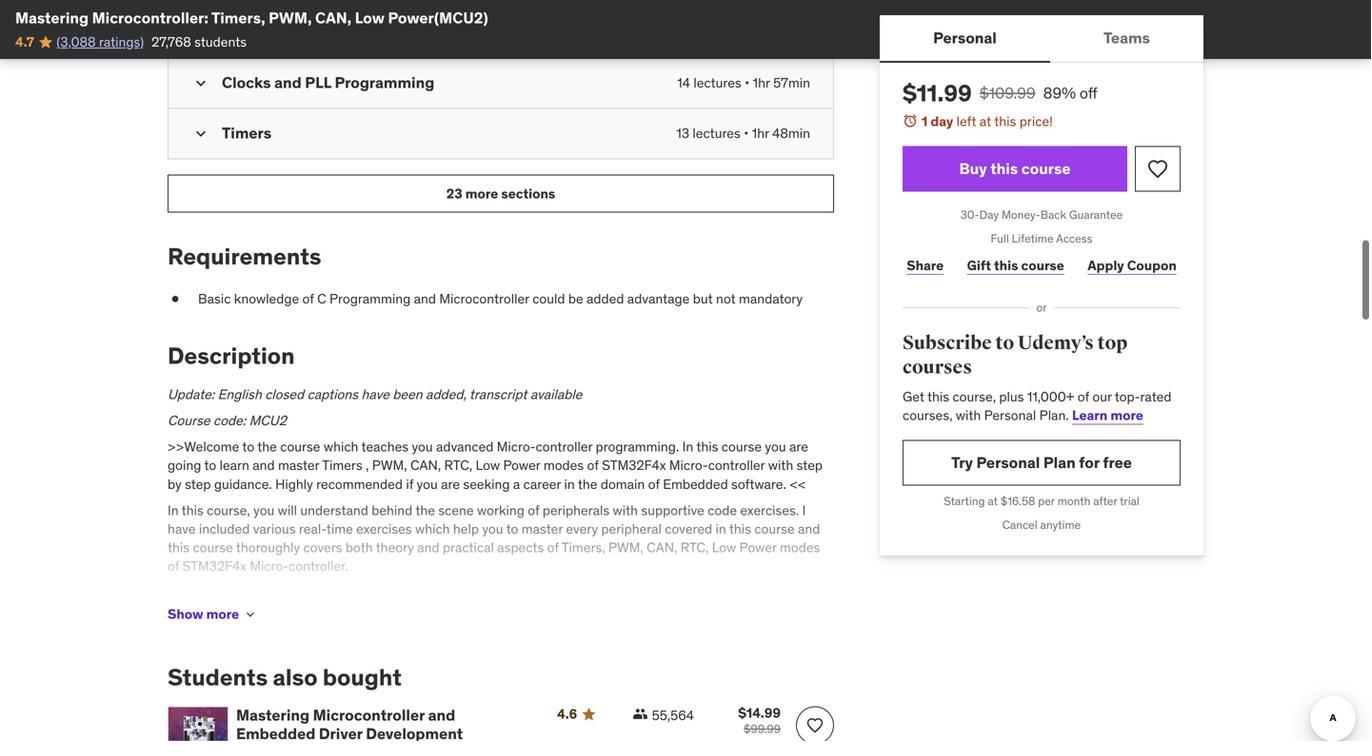 Task type: locate. For each thing, give the bounding box(es) containing it.
1 vertical spatial at
[[988, 494, 998, 509]]

are up <<
[[789, 439, 808, 456]]

0 vertical spatial personal
[[933, 28, 997, 48]]

0 vertical spatial controller
[[536, 439, 593, 456]]

teams button
[[1050, 15, 1204, 61]]

exercises
[[356, 521, 412, 538]]

plan
[[1044, 453, 1076, 473]]

you up the software.
[[765, 439, 786, 456]]

programming right c
[[330, 291, 411, 308]]

>>welcome
[[168, 439, 239, 456]]

1 vertical spatial 1hr
[[752, 125, 769, 142]]

after
[[1094, 494, 1118, 509]]

to down '>>welcome'
[[204, 457, 216, 474]]

0 vertical spatial mastering
[[15, 8, 89, 28]]

to left udemy's at right top
[[996, 332, 1014, 355]]

learn
[[1072, 407, 1108, 424]]

4.7
[[15, 33, 34, 50]]

timers down clocks
[[222, 124, 272, 143]]

mcu2
[[249, 412, 287, 430]]

programming right pll
[[335, 73, 435, 93]]

lectures for timers
[[693, 125, 741, 142]]

not
[[716, 291, 736, 308]]

2 horizontal spatial low
[[712, 540, 736, 557]]

requirements
[[168, 243, 321, 271]]

2 horizontal spatial more
[[1111, 407, 1144, 424]]

try
[[951, 453, 973, 473]]

1 vertical spatial rtc,
[[681, 540, 709, 557]]

0 horizontal spatial embedded
[[236, 725, 316, 742]]

mastering down students also bought
[[236, 706, 310, 726]]

supportive
[[641, 502, 705, 519]]

2 small image from the top
[[191, 125, 210, 144]]

with
[[956, 407, 981, 424], [768, 457, 794, 474], [613, 502, 638, 519]]

low down code
[[712, 540, 736, 557]]

embedded inside mastering microcontroller and embedded driver development
[[236, 725, 316, 742]]

micro- down thoroughly
[[250, 558, 289, 575]]

course, inside get this course, plus 11,000+ of our top-rated courses, with personal plan.
[[953, 388, 996, 405]]

apply coupon button
[[1084, 247, 1181, 285]]

code
[[708, 502, 737, 519]]

personal up "$16.58"
[[977, 453, 1040, 473]]

to inside subscribe to udemy's top courses
[[996, 332, 1014, 355]]

pwm, up pll
[[269, 8, 312, 28]]

course, up included
[[207, 502, 250, 519]]

programming
[[335, 73, 435, 93], [330, 291, 411, 308]]

1 vertical spatial can,
[[410, 457, 441, 474]]

lectures
[[694, 75, 742, 92], [693, 125, 741, 142]]

the up peripherals
[[578, 476, 598, 493]]

0 vertical spatial small image
[[191, 74, 210, 93]]

added,
[[426, 386, 466, 403]]

more inside button
[[206, 606, 239, 623]]

personal up $11.99
[[933, 28, 997, 48]]

timers, down every
[[562, 540, 605, 557]]

0 horizontal spatial stm32f4x
[[182, 558, 247, 575]]

mandatory
[[739, 291, 803, 308]]

course up "back"
[[1022, 159, 1071, 179]]

89%
[[1043, 83, 1076, 103]]

timers left ,
[[322, 457, 363, 474]]

more left xsmall icon
[[206, 606, 239, 623]]

1 horizontal spatial can,
[[410, 457, 441, 474]]

buy this course button
[[903, 146, 1128, 192]]

personal
[[933, 28, 997, 48], [984, 407, 1036, 424], [977, 453, 1040, 473]]

have left included
[[168, 521, 196, 538]]

of down career
[[528, 502, 539, 519]]

which down "scene"
[[415, 521, 450, 538]]

1 horizontal spatial embedded
[[663, 476, 728, 493]]

mastering
[[15, 8, 89, 28], [236, 706, 310, 726]]

of left c
[[302, 291, 314, 308]]

the down mcu2
[[257, 439, 277, 456]]

0 vertical spatial in
[[682, 439, 694, 456]]

low left power(mcu2)
[[355, 8, 385, 28]]

1 horizontal spatial timers
[[322, 457, 363, 474]]

this inside get this course, plus 11,000+ of our top-rated courses, with personal plan.
[[928, 388, 950, 405]]

1 horizontal spatial stm32f4x
[[602, 457, 666, 474]]

in
[[682, 439, 694, 456], [168, 502, 179, 519]]

lectures right the 13
[[693, 125, 741, 142]]

get this course, plus 11,000+ of our top-rated courses, with personal plan.
[[903, 388, 1172, 424]]

1 vertical spatial timers,
[[562, 540, 605, 557]]

30-day money-back guarantee full lifetime access
[[961, 208, 1123, 246]]

more for 23
[[465, 185, 498, 202]]

power down exercises.
[[740, 540, 777, 557]]

have left the been
[[361, 386, 389, 403]]

2 horizontal spatial the
[[578, 476, 598, 493]]

1 vertical spatial course,
[[207, 502, 250, 519]]

0 horizontal spatial more
[[206, 606, 239, 623]]

1 horizontal spatial mastering
[[236, 706, 310, 726]]

xsmall image left 55,564
[[633, 707, 648, 723]]

27,768 students
[[151, 33, 247, 50]]

are up "scene"
[[441, 476, 460, 493]]

with right courses,
[[956, 407, 981, 424]]

with up peripheral
[[613, 502, 638, 519]]

show more
[[168, 606, 239, 623]]

<<
[[790, 476, 806, 493]]

in down code
[[716, 521, 726, 538]]

small image
[[191, 74, 210, 93], [191, 125, 210, 144]]

0 vertical spatial •
[[745, 75, 750, 92]]

1 vertical spatial with
[[768, 457, 794, 474]]

captions
[[307, 386, 358, 403]]

the left "scene"
[[416, 502, 435, 519]]

23 more sections
[[446, 185, 555, 202]]

1 horizontal spatial pwm,
[[372, 457, 407, 474]]

1 vertical spatial modes
[[780, 540, 820, 557]]

1 horizontal spatial rtc,
[[681, 540, 709, 557]]

1 small image from the top
[[191, 74, 210, 93]]

0 horizontal spatial master
[[278, 457, 319, 474]]

mastering for mastering microcontroller and embedded driver development
[[236, 706, 310, 726]]

1 horizontal spatial which
[[415, 521, 450, 538]]

tab list
[[880, 15, 1204, 63]]

1 vertical spatial pwm,
[[372, 457, 407, 474]]

1hr left 48min
[[752, 125, 769, 142]]

microcontroller:
[[92, 8, 208, 28]]

0 vertical spatial 1hr
[[753, 75, 770, 92]]

1 vertical spatial micro-
[[669, 457, 708, 474]]

0 vertical spatial low
[[355, 8, 385, 28]]

xsmall image for basic knowledge of c programming and microcontroller could be added advantage but not mandatory
[[168, 290, 183, 309]]

low
[[355, 8, 385, 28], [476, 457, 500, 474], [712, 540, 736, 557]]

0 vertical spatial which
[[324, 439, 358, 456]]

you up various
[[253, 502, 275, 519]]

try personal plan for free
[[951, 453, 1132, 473]]

micro- up a
[[497, 439, 536, 456]]

top
[[1098, 332, 1128, 355]]

udemy's
[[1018, 332, 1094, 355]]

2 vertical spatial low
[[712, 540, 736, 557]]

more for learn
[[1111, 407, 1144, 424]]

0 vertical spatial can,
[[315, 8, 352, 28]]

help
[[453, 521, 479, 538]]

0 vertical spatial programming
[[335, 73, 435, 93]]

personal down plus
[[984, 407, 1036, 424]]

modes up career
[[544, 457, 584, 474]]

0 horizontal spatial xsmall image
[[168, 290, 183, 309]]

rtc, down covered
[[681, 540, 709, 557]]

can, down covered
[[647, 540, 677, 557]]

1 vertical spatial mastering
[[236, 706, 310, 726]]

exercises.
[[740, 502, 799, 519]]

pwm,
[[269, 8, 312, 28], [372, 457, 407, 474], [609, 540, 644, 557]]

1 horizontal spatial micro-
[[497, 439, 536, 456]]

c
[[317, 291, 326, 308]]

0 horizontal spatial the
[[257, 439, 277, 456]]

share
[[907, 257, 944, 274]]

day
[[980, 208, 999, 222]]

covers
[[303, 540, 342, 557]]

1 horizontal spatial in
[[716, 521, 726, 538]]

0 vertical spatial pwm,
[[269, 8, 312, 28]]

1 vertical spatial lectures
[[693, 125, 741, 142]]

to up learn
[[242, 439, 254, 456]]

0 horizontal spatial timers,
[[211, 8, 265, 28]]

by
[[168, 476, 182, 493]]

0 vertical spatial with
[[956, 407, 981, 424]]

master up highly at the left bottom of page
[[278, 457, 319, 474]]

controller.
[[289, 558, 348, 575]]

of
[[302, 291, 314, 308], [1078, 388, 1089, 405], [587, 457, 599, 474], [648, 476, 660, 493], [528, 502, 539, 519], [547, 540, 559, 557], [168, 558, 179, 575]]

4.6
[[557, 706, 577, 724]]

1 horizontal spatial microcontroller
[[439, 291, 529, 308]]

tab list containing personal
[[880, 15, 1204, 63]]

48min
[[772, 125, 810, 142]]

• left 57min
[[745, 75, 750, 92]]

low up the seeking
[[476, 457, 500, 474]]

rtc, down advanced
[[444, 457, 472, 474]]

2 horizontal spatial micro-
[[669, 457, 708, 474]]

•
[[745, 75, 750, 92], [744, 125, 749, 142]]

of up peripherals
[[587, 457, 599, 474]]

which up recommended
[[324, 439, 358, 456]]

get
[[903, 388, 925, 405]]

• left 48min
[[744, 125, 749, 142]]

to
[[996, 332, 1014, 355], [242, 439, 254, 456], [204, 457, 216, 474], [506, 521, 518, 538]]

1 horizontal spatial step
[[797, 457, 823, 474]]

you
[[412, 439, 433, 456], [765, 439, 786, 456], [417, 476, 438, 493], [253, 502, 275, 519], [482, 521, 503, 538]]

stm32f4x down included
[[182, 558, 247, 575]]

in down by
[[168, 502, 179, 519]]

step down going
[[185, 476, 211, 493]]

0 vertical spatial have
[[361, 386, 389, 403]]

money-
[[1002, 208, 1041, 222]]

0 horizontal spatial have
[[168, 521, 196, 538]]

modes down i
[[780, 540, 820, 557]]

0 vertical spatial course,
[[953, 388, 996, 405]]

course, left plus
[[953, 388, 996, 405]]

lectures right the 14
[[694, 75, 742, 92]]

of right aspects
[[547, 540, 559, 557]]

understand
[[300, 502, 368, 519]]

with up <<
[[768, 457, 794, 474]]

xsmall image
[[168, 290, 183, 309], [633, 707, 648, 723]]

1hr left 57min
[[753, 75, 770, 92]]

mastering inside mastering microcontroller and embedded driver development
[[236, 706, 310, 726]]

1 horizontal spatial low
[[476, 457, 500, 474]]

microcontroller down the bought
[[313, 706, 425, 726]]

1 vertical spatial microcontroller
[[313, 706, 425, 726]]

more right 23
[[465, 185, 498, 202]]

embedded up supportive
[[663, 476, 728, 493]]

timers, up students
[[211, 8, 265, 28]]

rtc,
[[444, 457, 472, 474], [681, 540, 709, 557]]

• for timers
[[744, 125, 749, 142]]

1 vertical spatial more
[[1111, 407, 1144, 424]]

can, up clocks and pll programming
[[315, 8, 352, 28]]

27,768
[[151, 33, 191, 50]]

controller up career
[[536, 439, 593, 456]]

at right left
[[980, 113, 992, 130]]

1 vertical spatial controller
[[708, 457, 765, 474]]

alarm image
[[903, 113, 918, 129]]

$109.99
[[980, 83, 1036, 103]]

0 horizontal spatial in
[[564, 476, 575, 493]]

more down top-
[[1111, 407, 1144, 424]]

microcontroller left could
[[439, 291, 529, 308]]

course down included
[[193, 540, 233, 557]]

in right the programming. at the left bottom
[[682, 439, 694, 456]]

clocks and pll programming
[[222, 73, 435, 93]]

pwm, down teaches
[[372, 457, 407, 474]]

course, inside update: english closed captions have been added, transcript available course code: mcu2 >>welcome to the course which teaches you advanced micro-controller programming. in this course you are going to learn and master timers , pwm, can, rtc, low power modes of stm32f4x micro-controller with step by step guidance. highly recommended if you are seeking a career in the domain of embedded software. << in this course, you will understand behind the scene working of peripherals with supportive code exercises. i have included various real-time exercises which help you to master every peripheral covered in this course and this course thoroughly covers both theory and practical aspects of timers, pwm, can, rtc, low power modes of stm32f4x micro-controller.
[[207, 502, 250, 519]]

1 vertical spatial in
[[716, 521, 726, 538]]

1 horizontal spatial have
[[361, 386, 389, 403]]

in up peripherals
[[564, 476, 575, 493]]

can, up if in the bottom left of the page
[[410, 457, 441, 474]]

0 horizontal spatial microcontroller
[[313, 706, 425, 726]]

1 vertical spatial personal
[[984, 407, 1036, 424]]

are
[[789, 439, 808, 456], [441, 476, 460, 493]]

with inside get this course, plus 11,000+ of our top-rated courses, with personal plan.
[[956, 407, 981, 424]]

1 horizontal spatial power
[[740, 540, 777, 557]]

1 vertical spatial •
[[744, 125, 749, 142]]

xsmall image left the "basic"
[[168, 290, 183, 309]]

subscribe to udemy's top courses
[[903, 332, 1128, 380]]

embedded down students also bought
[[236, 725, 316, 742]]

2 vertical spatial pwm,
[[609, 540, 644, 557]]

highly
[[275, 476, 313, 493]]

0 horizontal spatial can,
[[315, 8, 352, 28]]

1 day left at this price!
[[922, 113, 1053, 130]]

master up aspects
[[522, 521, 563, 538]]

more inside button
[[465, 185, 498, 202]]

0 horizontal spatial rtc,
[[444, 457, 472, 474]]

(3,088
[[57, 33, 96, 50]]

wishlist image
[[806, 717, 825, 736]]

controller up the software.
[[708, 457, 765, 474]]

1 horizontal spatial more
[[465, 185, 498, 202]]

step up <<
[[797, 457, 823, 474]]

1 vertical spatial small image
[[191, 125, 210, 144]]

mastering microcontroller and embedded driver development link
[[236, 706, 534, 742]]

back
[[1041, 208, 1067, 222]]

2 vertical spatial more
[[206, 606, 239, 623]]

more for show
[[206, 606, 239, 623]]

1 horizontal spatial in
[[682, 439, 694, 456]]

1 horizontal spatial controller
[[708, 457, 765, 474]]

stm32f4x down the programming. at the left bottom
[[602, 457, 666, 474]]

pwm, down peripheral
[[609, 540, 644, 557]]

0 vertical spatial embedded
[[663, 476, 728, 493]]

1hr for timers
[[752, 125, 769, 142]]

1 vertical spatial power
[[740, 540, 777, 557]]

1 vertical spatial step
[[185, 476, 211, 493]]

day
[[931, 113, 954, 130]]

0 vertical spatial timers
[[222, 124, 272, 143]]

55,564
[[652, 708, 694, 725]]

microcontroller
[[439, 291, 529, 308], [313, 706, 425, 726]]

show
[[168, 606, 203, 623]]

domain
[[601, 476, 645, 493]]

mastering up '(3,088'
[[15, 8, 89, 28]]

1 vertical spatial stm32f4x
[[182, 558, 247, 575]]

of inside get this course, plus 11,000+ of our top-rated courses, with personal plan.
[[1078, 388, 1089, 405]]

can,
[[315, 8, 352, 28], [410, 457, 441, 474], [647, 540, 677, 557]]

at left "$16.58"
[[988, 494, 998, 509]]

0 horizontal spatial power
[[503, 457, 540, 474]]

micro- up supportive
[[669, 457, 708, 474]]

of left our
[[1078, 388, 1089, 405]]

course
[[168, 412, 210, 430]]

1 horizontal spatial with
[[768, 457, 794, 474]]

code:
[[213, 412, 246, 430]]

1 horizontal spatial the
[[416, 502, 435, 519]]

1 horizontal spatial xsmall image
[[633, 707, 648, 723]]

0 vertical spatial lectures
[[694, 75, 742, 92]]

lectures for clocks and pll programming
[[694, 75, 742, 92]]

apply
[[1088, 257, 1124, 274]]

our
[[1093, 388, 1112, 405]]

1 vertical spatial which
[[415, 521, 450, 538]]

gift this course link
[[963, 247, 1069, 285]]

power up a
[[503, 457, 540, 474]]

course down lifetime
[[1021, 257, 1065, 274]]

1 vertical spatial are
[[441, 476, 460, 493]]



Task type: vqa. For each thing, say whether or not it's contained in the screenshot.
GUIDANCE.
yes



Task type: describe. For each thing, give the bounding box(es) containing it.
try personal plan for free link
[[903, 440, 1181, 486]]

2 vertical spatial personal
[[977, 453, 1040, 473]]

0 horizontal spatial in
[[168, 502, 179, 519]]

1hr for clocks and pll programming
[[753, 75, 770, 92]]

off
[[1080, 83, 1098, 103]]

0 horizontal spatial controller
[[536, 439, 593, 456]]

mastering microcontroller and embedded driver development
[[236, 706, 463, 742]]

1 vertical spatial low
[[476, 457, 500, 474]]

guidance.
[[214, 476, 272, 493]]

2 vertical spatial the
[[416, 502, 435, 519]]

small image for clocks and pll programming
[[191, 74, 210, 93]]

0 horizontal spatial low
[[355, 8, 385, 28]]

description
[[168, 342, 295, 371]]

will
[[278, 502, 297, 519]]

13
[[677, 125, 690, 142]]

going
[[168, 457, 201, 474]]

but
[[693, 291, 713, 308]]

anytime
[[1040, 518, 1081, 533]]

personal button
[[880, 15, 1050, 61]]

0 horizontal spatial pwm,
[[269, 8, 312, 28]]

learn
[[220, 457, 249, 474]]

embedded inside update: english closed captions have been added, transcript available course code: mcu2 >>welcome to the course which teaches you advanced micro-controller programming. in this course you are going to learn and master timers , pwm, can, rtc, low power modes of stm32f4x micro-controller with step by step guidance. highly recommended if you are seeking a career in the domain of embedded software. << in this course, you will understand behind the scene working of peripherals with supportive code exercises. i have included various real-time exercises which help you to master every peripheral covered in this course and this course thoroughly covers both theory and practical aspects of timers, pwm, can, rtc, low power modes of stm32f4x micro-controller.
[[663, 476, 728, 493]]

left
[[957, 113, 977, 130]]

0 vertical spatial at
[[980, 113, 992, 130]]

2 vertical spatial micro-
[[250, 558, 289, 575]]

of up show
[[168, 558, 179, 575]]

buy this course
[[960, 159, 1071, 179]]

at inside starting at $16.58 per month after trial cancel anytime
[[988, 494, 998, 509]]

apply coupon
[[1088, 257, 1177, 274]]

0 horizontal spatial which
[[324, 439, 358, 456]]

you down the working
[[482, 521, 503, 538]]

learn more link
[[1072, 407, 1144, 424]]

gift
[[967, 257, 991, 274]]

update: english closed captions have been added, transcript available course code: mcu2 >>welcome to the course which teaches you advanced micro-controller programming. in this course you are going to learn and master timers , pwm, can, rtc, low power modes of stm32f4x micro-controller with step by step guidance. highly recommended if you are seeking a career in the domain of embedded software. << in this course, you will understand behind the scene working of peripherals with supportive code exercises. i have included various real-time exercises which help you to master every peripheral covered in this course and this course thoroughly covers both theory and practical aspects of timers, pwm, can, rtc, low power modes of stm32f4x micro-controller.
[[168, 386, 823, 575]]

time
[[326, 521, 353, 538]]

1 vertical spatial programming
[[330, 291, 411, 308]]

access
[[1056, 231, 1093, 246]]

this inside button
[[991, 159, 1018, 179]]

various
[[253, 521, 296, 538]]

peripheral
[[601, 521, 662, 538]]

wishlist image
[[1147, 158, 1169, 181]]

timers, inside update: english closed captions have been added, transcript available course code: mcu2 >>welcome to the course which teaches you advanced micro-controller programming. in this course you are going to learn and master timers , pwm, can, rtc, low power modes of stm32f4x micro-controller with step by step guidance. highly recommended if you are seeking a career in the domain of embedded software. << in this course, you will understand behind the scene working of peripherals with supportive code exercises. i have included various real-time exercises which help you to master every peripheral covered in this course and this course thoroughly covers both theory and practical aspects of timers, pwm, can, rtc, low power modes of stm32f4x micro-controller.
[[562, 540, 605, 557]]

been
[[393, 386, 423, 403]]

advantage
[[627, 291, 690, 308]]

course up the software.
[[722, 439, 762, 456]]

11,000+
[[1027, 388, 1075, 405]]

course inside gift this course link
[[1021, 257, 1065, 274]]

courses
[[903, 356, 972, 380]]

0 vertical spatial are
[[789, 439, 808, 456]]

• for clocks and pll programming
[[745, 75, 750, 92]]

$11.99
[[903, 79, 972, 108]]

personal inside button
[[933, 28, 997, 48]]

peripherals
[[543, 502, 610, 519]]

small image
[[191, 6, 210, 25]]

every
[[566, 521, 598, 538]]

mastering microcontroller: timers, pwm, can, low power(mcu2)
[[15, 8, 488, 28]]

buy
[[960, 159, 987, 179]]

1
[[922, 113, 928, 130]]

personal inside get this course, plus 11,000+ of our top-rated courses, with personal plan.
[[984, 407, 1036, 424]]

1 horizontal spatial master
[[522, 521, 563, 538]]

available
[[530, 386, 582, 403]]

basic knowledge of c programming and microcontroller could be added advantage but not mandatory
[[198, 291, 803, 308]]

1 vertical spatial have
[[168, 521, 196, 538]]

1 vertical spatial the
[[578, 476, 598, 493]]

0 vertical spatial stm32f4x
[[602, 457, 666, 474]]

closed
[[265, 386, 304, 403]]

xsmall image
[[243, 608, 258, 623]]

trial
[[1120, 494, 1140, 509]]

0 vertical spatial master
[[278, 457, 319, 474]]

theory
[[376, 540, 414, 557]]

pll
[[305, 73, 331, 93]]

and inside mastering microcontroller and embedded driver development
[[428, 706, 455, 726]]

timers inside update: english closed captions have been added, transcript available course code: mcu2 >>welcome to the course which teaches you advanced micro-controller programming. in this course you are going to learn and master timers , pwm, can, rtc, low power modes of stm32f4x micro-controller with step by step guidance. highly recommended if you are seeking a career in the domain of embedded software. << in this course, you will understand behind the scene working of peripherals with supportive code exercises. i have included various real-time exercises which help you to master every peripheral covered in this course and this course thoroughly covers both theory and practical aspects of timers, pwm, can, rtc, low power modes of stm32f4x micro-controller.
[[322, 457, 363, 474]]

update:
[[168, 386, 215, 403]]

behind
[[372, 502, 413, 519]]

,
[[366, 457, 369, 474]]

advanced
[[436, 439, 494, 456]]

small image for timers
[[191, 125, 210, 144]]

month
[[1058, 494, 1091, 509]]

$99.99
[[744, 723, 781, 737]]

to up aspects
[[506, 521, 518, 538]]

0 vertical spatial timers,
[[211, 8, 265, 28]]

plan.
[[1040, 407, 1069, 424]]

13 lectures • 1hr 48min
[[677, 125, 810, 142]]

students also bought
[[168, 664, 402, 692]]

$14.99 $99.99
[[738, 705, 781, 737]]

xsmall image for 55,564
[[633, 707, 648, 723]]

23 more sections button
[[168, 175, 834, 213]]

teams
[[1104, 28, 1150, 48]]

scene
[[438, 502, 474, 519]]

covered
[[665, 521, 713, 538]]

0 horizontal spatial timers
[[222, 124, 272, 143]]

2 horizontal spatial can,
[[647, 540, 677, 557]]

$16.58
[[1001, 494, 1036, 509]]

14
[[677, 75, 690, 92]]

coupon
[[1127, 257, 1177, 274]]

microcontroller inside mastering microcontroller and embedded driver development
[[313, 706, 425, 726]]

guarantee
[[1069, 208, 1123, 222]]

software.
[[731, 476, 786, 493]]

knowledge
[[234, 291, 299, 308]]

course up highly at the left bottom of page
[[280, 439, 320, 456]]

clocks
[[222, 73, 271, 93]]

mastering for mastering microcontroller: timers, pwm, can, low power(mcu2)
[[15, 8, 89, 28]]

2 horizontal spatial pwm,
[[609, 540, 644, 557]]

1 horizontal spatial modes
[[780, 540, 820, 557]]

gift this course
[[967, 257, 1065, 274]]

0 horizontal spatial with
[[613, 502, 638, 519]]

0 vertical spatial step
[[797, 457, 823, 474]]

full
[[991, 231, 1009, 246]]

0 vertical spatial microcontroller
[[439, 291, 529, 308]]

aspects
[[497, 540, 544, 557]]

power(mcu2)
[[388, 8, 488, 28]]

driver
[[319, 725, 363, 742]]

also
[[273, 664, 318, 692]]

0 horizontal spatial step
[[185, 476, 211, 493]]

you right teaches
[[412, 439, 433, 456]]

added
[[587, 291, 624, 308]]

0 horizontal spatial modes
[[544, 457, 584, 474]]

bought
[[323, 664, 402, 692]]

0 vertical spatial micro-
[[497, 439, 536, 456]]

or
[[1037, 301, 1047, 315]]

learn more
[[1072, 407, 1144, 424]]

programming.
[[596, 439, 679, 456]]

transcript
[[469, 386, 527, 403]]

real-
[[299, 521, 326, 538]]

thoroughly
[[236, 540, 300, 557]]

you right if in the bottom left of the page
[[417, 476, 438, 493]]

ratings)
[[99, 33, 144, 50]]

of right domain
[[648, 476, 660, 493]]

0 vertical spatial rtc,
[[444, 457, 472, 474]]

course down exercises.
[[755, 521, 795, 538]]

both
[[346, 540, 373, 557]]

for
[[1079, 453, 1100, 473]]

course inside buy this course button
[[1022, 159, 1071, 179]]

starting at $16.58 per month after trial cancel anytime
[[944, 494, 1140, 533]]

0 horizontal spatial are
[[441, 476, 460, 493]]

english
[[218, 386, 262, 403]]



